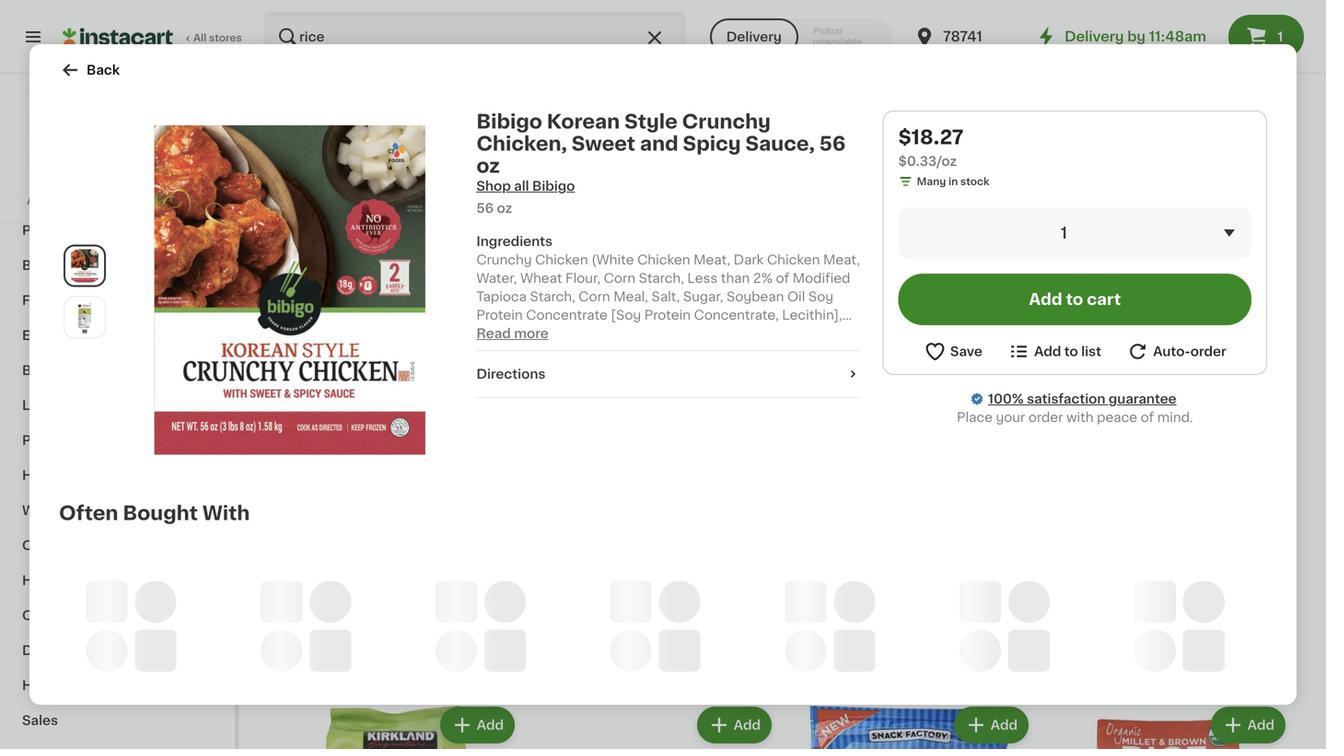 Task type: describe. For each thing, give the bounding box(es) containing it.
and for bibigo korean style crunchy chicken, sweet and spicy sauce, 56 oz
[[637, 602, 661, 615]]

78741
[[943, 30, 983, 43]]

14 29
[[287, 560, 324, 579]]

delivery for delivery
[[727, 30, 782, 43]]

satisfaction inside button
[[78, 177, 139, 187]]

by
[[1128, 30, 1146, 43]]

rice, inside the seeds of change organic quinoa and brown rice, 6 x 8.5 oz 6 x 8.5 oz
[[348, 226, 380, 239]]

$8.57 element
[[1048, 557, 1290, 581]]

100% satisfaction guarantee button
[[29, 171, 206, 190]]

green seedless grapes, 3 lbs 3 lb
[[791, 584, 981, 612]]

sauce, for bibigo korean style crunchy chicken, sweet and spicy sauce, 56 oz
[[704, 602, 748, 615]]

household link
[[11, 73, 224, 108]]

18
[[544, 183, 566, 202]]

and for bibigo korean style crunchy chicken, sweet and spicy sauce, 56 oz shop all bibigo 56 oz
[[640, 134, 679, 153]]

quinoa
[[446, 207, 492, 220]]

costco logo image
[[100, 96, 135, 131]]

paper goods link
[[11, 423, 224, 458]]

& for snacks
[[73, 189, 84, 202]]

many in stock down $0.33/oz
[[917, 176, 990, 187]]

seafood
[[73, 154, 129, 167]]

1 inside the 1 'field'
[[1061, 225, 1068, 241]]

riced
[[908, 207, 945, 220]]

dairy
[[65, 644, 101, 657]]

lb inside maas river farms riced cauliflower, 16 oz, 4 count 4 x 1 lb
[[815, 244, 825, 254]]

bakery
[[22, 119, 69, 132]]

lb for green
[[800, 602, 809, 612]]

often
[[59, 504, 118, 523]]

1 horizontal spatial 8.5
[[406, 226, 427, 239]]

& for cleaning
[[85, 609, 95, 622]]

stock up cauliflower,
[[961, 176, 990, 187]]

save button
[[924, 340, 983, 363]]

ajinomoto yakitori chicken fried rice, 54 oz 54 oz
[[533, 207, 742, 254]]

stock down green seedless grapes, 3 lbs 3 lb
[[852, 620, 882, 631]]

$9.94 element
[[791, 180, 1033, 204]]

with
[[1067, 411, 1094, 424]]

home
[[22, 679, 62, 692]]

65
[[568, 184, 582, 194]]

save
[[951, 345, 983, 358]]

$6.21 element
[[1048, 180, 1290, 204]]

auto-order button
[[1127, 340, 1227, 363]]

goods for paper goods
[[64, 434, 108, 447]]

deli
[[22, 644, 48, 657]]

many in stock down 'seedless'
[[809, 620, 882, 631]]

product group containing 14
[[276, 308, 519, 614]]

chicken inside ajinomoto yakitori chicken fried rice, 54 oz 54 oz
[[654, 207, 707, 220]]

x down rao's
[[285, 602, 291, 612]]

add to list button
[[1008, 340, 1102, 363]]

enlarge frozen meals bibigo crunchy chicken sweet spicy sauce 56oz unknown (opens in a new tab) image
[[68, 301, 101, 334]]

health & personal care
[[22, 469, 177, 482]]

with
[[202, 504, 250, 523]]

add costco membership to save link
[[27, 193, 208, 208]]

directions
[[477, 368, 546, 381]]

to for add to cart
[[1067, 292, 1084, 307]]

$18.27
[[899, 128, 964, 147]]

beer & cider
[[22, 364, 107, 377]]

$18.27 $0.33/oz
[[899, 128, 964, 168]]

green
[[791, 584, 830, 597]]

rotisserie
[[1168, 207, 1233, 220]]

lb for organic
[[1056, 602, 1066, 612]]

in down count
[[841, 262, 850, 272]]

of inside the seeds of change organic quinoa and brown rice, 6 x 8.5 oz 6 x 8.5 oz
[[320, 207, 334, 220]]

stock down brown
[[338, 262, 367, 272]]

beer & cider link
[[11, 353, 224, 388]]

view pricing policy
[[63, 159, 161, 169]]

0 vertical spatial 6
[[384, 226, 392, 239]]

add button inside the product group
[[442, 313, 513, 346]]

chicken, for bibigo korean style crunchy chicken, sweet and spicy sauce, 56 oz
[[533, 602, 590, 615]]

place
[[957, 411, 993, 424]]

$18.27 element
[[533, 557, 776, 581]]

organic inside organic ginger root, 2 lbs 2 lb
[[1048, 584, 1099, 597]]

korean for bibigo korean style crunchy chicken, sweet and spicy sauce, 56 oz shop all bibigo 56 oz
[[547, 112, 620, 131]]

seeds of change organic quinoa and brown rice, 6 x 8.5 oz 6 x 8.5 oz
[[276, 207, 492, 254]]

stock down organic ginger root, 2 lbs 2 lb
[[1110, 620, 1139, 631]]

many in stock down brown
[[295, 262, 367, 272]]

sales
[[22, 714, 58, 727]]

baby
[[22, 259, 57, 272]]

directions button
[[477, 365, 861, 383]]

1 field
[[899, 207, 1252, 259]]

goods for home goods
[[65, 679, 110, 692]]

many in stock down count
[[809, 262, 882, 272]]

cleaning
[[22, 609, 82, 622]]

ginger
[[1102, 584, 1146, 597]]

$ 18 65
[[537, 183, 582, 202]]

kirkland
[[1048, 207, 1100, 220]]

crunchy for bibigo korean style crunchy chicken, sweet and spicy sauce, 56 oz
[[664, 584, 719, 597]]

goods for other goods
[[64, 539, 108, 552]]

wine
[[22, 504, 56, 517]]

health
[[22, 469, 66, 482]]

& for health
[[69, 469, 80, 482]]

home goods
[[22, 679, 110, 692]]

health & personal care link
[[11, 458, 224, 493]]

1 button
[[1229, 15, 1305, 59]]

bibigo korean style crunchy chicken, sweet and spicy sauce, 56 oz
[[533, 584, 768, 634]]

1 vertical spatial of
[[1141, 411, 1155, 424]]

read more
[[477, 327, 549, 340]]

service type group
[[710, 18, 892, 55]]

electronics
[[22, 329, 97, 342]]

$ for 18
[[537, 184, 544, 194]]

0 horizontal spatial 4
[[791, 244, 798, 254]]

1 vertical spatial 8.5
[[294, 244, 311, 254]]

hard beverages link
[[11, 563, 224, 598]]

add to cart
[[1030, 292, 1122, 307]]

bibigo for bibigo korean style crunchy chicken, sweet and spicy sauce, 56 oz
[[533, 584, 575, 597]]

bibigo for bibigo korean style crunchy chicken, sweet and spicy sauce, 56 oz shop all bibigo 56 oz
[[477, 112, 543, 131]]

snacks & candy link
[[11, 178, 224, 213]]

laundry
[[99, 609, 153, 622]]

56 for bibigo korean style crunchy chicken, sweet and spicy sauce, 56 oz
[[751, 602, 768, 615]]

all
[[193, 33, 207, 43]]

stores
[[209, 33, 242, 43]]

& for deli
[[51, 644, 62, 657]]

shop
[[477, 180, 511, 193]]

and inside the seeds of change organic quinoa and brown rice, 6 x 8.5 oz 6 x 8.5 oz
[[276, 226, 301, 239]]

1 inside the 1 button
[[1278, 30, 1284, 43]]

pricing
[[90, 159, 127, 169]]

read more button
[[477, 324, 549, 343]]

deli & dairy link
[[11, 633, 224, 668]]

floral
[[22, 294, 59, 307]]

ajinomoto
[[533, 207, 600, 220]]

back
[[87, 64, 120, 76]]

0 horizontal spatial order
[[1029, 411, 1064, 424]]

all stores
[[193, 33, 242, 43]]

x inside maas river farms riced cauliflower, 16 oz, 4 count 4 x 1 lb
[[800, 244, 806, 254]]

to for add to list
[[1065, 345, 1079, 358]]

in down $0.33/oz
[[949, 176, 958, 187]]

style for bibigo korean style crunchy chicken, sweet and spicy sauce, 56 oz
[[627, 584, 661, 597]]

bought
[[123, 504, 198, 523]]

view
[[63, 159, 88, 169]]

2 chicken from the left
[[1237, 207, 1290, 220]]

other
[[22, 539, 61, 552]]

read
[[477, 327, 511, 340]]

cauliflower,
[[948, 207, 1024, 220]]

rao's alfredo sauce, 2 x 15 oz 2 x 15 oz
[[276, 584, 466, 612]]

add to list
[[1035, 345, 1102, 358]]

many in stock down kirkland
[[1066, 229, 1139, 239]]

free
[[318, 163, 341, 173]]

snacks & candy
[[22, 189, 131, 202]]

maas
[[791, 207, 825, 220]]

gluten-free vegan
[[278, 163, 382, 173]]

many in stock down organic ginger root, 2 lbs 2 lb
[[1066, 620, 1139, 631]]

meat & seafood
[[22, 154, 129, 167]]

x right alfredo
[[424, 584, 431, 597]]

household
[[22, 84, 95, 97]]

56 for bibigo korean style crunchy chicken, sweet and spicy sauce, 56 oz shop all bibigo 56 oz
[[820, 134, 846, 153]]

in down ajinomoto
[[584, 262, 593, 272]]

policy
[[129, 159, 161, 169]]



Task type: vqa. For each thing, say whether or not it's contained in the screenshot.
the 100% satisfaction guarantee link
yes



Task type: locate. For each thing, give the bounding box(es) containing it.
2 vertical spatial 56
[[751, 602, 768, 615]]

8.5
[[406, 226, 427, 239], [294, 244, 311, 254]]

bakery link
[[11, 108, 224, 143]]

1 vertical spatial organic
[[1048, 584, 1099, 597]]

yakitori
[[603, 207, 650, 220]]

1 vertical spatial 54
[[533, 244, 547, 254]]

0 horizontal spatial chicken
[[654, 207, 707, 220]]

2 vertical spatial 15
[[294, 602, 305, 612]]

auto-order
[[1154, 345, 1227, 358]]

$ inside $ 18 65
[[537, 184, 544, 194]]

& inside 'link'
[[73, 189, 84, 202]]

rice, down change
[[348, 226, 380, 239]]

1 lbs from the left
[[962, 584, 981, 597]]

rice, inside ajinomoto yakitori chicken fried rice, 54 oz 54 oz
[[533, 226, 566, 239]]

frozen meals bibigo crunchy chicken sweet spicy sauce 56oz hero image
[[125, 125, 455, 455]]

57
[[816, 561, 829, 571]]

oz inside bibigo korean style crunchy chicken, sweet and spicy sauce, 56 oz
[[533, 621, 548, 634]]

order
[[1191, 345, 1227, 358], [1029, 411, 1064, 424]]

in down kirkland
[[1098, 229, 1107, 239]]

1 vertical spatial 6
[[276, 244, 283, 254]]

1 $ from the left
[[280, 184, 287, 194]]

to left save
[[160, 196, 170, 206]]

lb inside organic ginger root, 2 lbs 2 lb
[[1056, 602, 1066, 612]]

4
[[830, 226, 839, 239], [791, 244, 798, 254]]

1 horizontal spatial 54
[[569, 226, 586, 239]]

sauce, inside "bibigo korean style crunchy chicken, sweet and spicy sauce, 56 oz shop all bibigo 56 oz"
[[746, 134, 815, 153]]

0 horizontal spatial of
[[320, 207, 334, 220]]

to
[[160, 196, 170, 206], [1067, 292, 1084, 307], [1065, 345, 1079, 358]]

2 vertical spatial and
[[637, 602, 661, 615]]

1 vertical spatial to
[[1067, 292, 1084, 307]]

sweet inside bibigo korean style crunchy chicken, sweet and spicy sauce, 56 oz
[[593, 602, 633, 615]]

3
[[950, 584, 958, 597], [791, 602, 797, 612]]

0 vertical spatial crunchy
[[682, 112, 771, 131]]

spicy inside "bibigo korean style crunchy chicken, sweet and spicy sauce, 56 oz shop all bibigo 56 oz"
[[683, 134, 741, 153]]

sauce, for bibigo korean style crunchy chicken, sweet and spicy sauce, 56 oz shop all bibigo 56 oz
[[746, 134, 815, 153]]

1 horizontal spatial 1
[[1061, 225, 1068, 241]]

hard beverages
[[22, 574, 128, 587]]

x down the 16
[[800, 244, 806, 254]]

1 horizontal spatial guarantee
[[1109, 392, 1177, 405]]

sauce, inside bibigo korean style crunchy chicken, sweet and spicy sauce, 56 oz
[[704, 602, 748, 615]]

back button
[[59, 59, 120, 81]]

korean inside "bibigo korean style crunchy chicken, sweet and spicy sauce, 56 oz shop all bibigo 56 oz"
[[547, 112, 620, 131]]

beverages
[[58, 574, 128, 587]]

0 vertical spatial 100%
[[47, 177, 75, 187]]

sauce, up maas
[[746, 134, 815, 153]]

1 vertical spatial and
[[276, 226, 301, 239]]

1 horizontal spatial order
[[1191, 345, 1227, 358]]

3 right the grapes,
[[950, 584, 958, 597]]

add costco membership to save
[[27, 196, 197, 206]]

vegan
[[349, 163, 382, 173]]

0 vertical spatial to
[[160, 196, 170, 206]]

&
[[59, 154, 70, 167], [73, 189, 84, 202], [57, 364, 67, 377], [69, 469, 80, 482], [85, 609, 95, 622], [51, 644, 62, 657]]

spicy down $18.27 element
[[664, 602, 701, 615]]

0 vertical spatial 54
[[569, 226, 586, 239]]

& for meat
[[59, 154, 70, 167]]

1 horizontal spatial 56
[[751, 602, 768, 615]]

to inside add to list button
[[1065, 345, 1079, 358]]

0 vertical spatial of
[[320, 207, 334, 220]]

organic
[[391, 207, 442, 220], [1048, 584, 1099, 597]]

1 horizontal spatial lb
[[815, 244, 825, 254]]

0 vertical spatial sauce,
[[746, 134, 815, 153]]

add to cart button
[[899, 274, 1252, 325]]

0 horizontal spatial organic
[[391, 207, 442, 220]]

crunchy inside "bibigo korean style crunchy chicken, sweet and spicy sauce, 56 oz shop all bibigo 56 oz"
[[682, 112, 771, 131]]

paper goods
[[22, 434, 108, 447]]

lbs right the grapes,
[[962, 584, 981, 597]]

0 horizontal spatial 8.5
[[294, 244, 311, 254]]

1 vertical spatial sauce,
[[365, 584, 409, 597]]

1 vertical spatial spicy
[[664, 602, 701, 615]]

& for beer
[[57, 364, 67, 377]]

to inside add costco membership to save link
[[160, 196, 170, 206]]

and inside bibigo korean style crunchy chicken, sweet and spicy sauce, 56 oz
[[637, 602, 661, 615]]

0 horizontal spatial 56
[[477, 202, 494, 215]]

often bought with
[[59, 504, 250, 523]]

0 vertical spatial guarantee
[[142, 177, 195, 187]]

in down 'seedless'
[[841, 620, 850, 631]]

x
[[396, 226, 403, 239], [286, 244, 292, 254], [800, 244, 806, 254], [424, 584, 431, 597], [285, 602, 291, 612]]

delivery for delivery by 11:48am
[[1065, 30, 1125, 43]]

0 horizontal spatial 54
[[533, 244, 547, 254]]

$ down gluten-
[[280, 184, 287, 194]]

home goods link
[[11, 668, 224, 703]]

$0.33/oz
[[899, 155, 957, 168]]

your
[[996, 411, 1026, 424]]

100% satisfaction guarantee up the with
[[989, 392, 1177, 405]]

$ inside $ 15 79
[[280, 184, 287, 194]]

to inside add to cart button
[[1067, 292, 1084, 307]]

and inside "bibigo korean style crunchy chicken, sweet and spicy sauce, 56 oz shop all bibigo 56 oz"
[[640, 134, 679, 153]]

crunchy down $18.27 element
[[664, 584, 719, 597]]

1 vertical spatial 100% satisfaction guarantee
[[989, 392, 1177, 405]]

0 vertical spatial 15
[[287, 183, 308, 202]]

delivery button
[[710, 18, 799, 55]]

candy
[[87, 189, 131, 202]]

2 vertical spatial to
[[1065, 345, 1079, 358]]

2 vertical spatial sauce,
[[704, 602, 748, 615]]

0 horizontal spatial 100%
[[47, 177, 75, 187]]

1 vertical spatial 4
[[791, 244, 798, 254]]

spicy for bibigo korean style crunchy chicken, sweet and spicy sauce, 56 oz
[[664, 602, 701, 615]]

style inside "bibigo korean style crunchy chicken, sweet and spicy sauce, 56 oz shop all bibigo 56 oz"
[[625, 112, 678, 131]]

1 horizontal spatial $
[[537, 184, 544, 194]]

sauce, right alfredo
[[365, 584, 409, 597]]

cart
[[1087, 292, 1122, 307]]

1 vertical spatial 100%
[[989, 392, 1024, 405]]

1 horizontal spatial rice,
[[533, 226, 566, 239]]

ingredients button
[[477, 232, 861, 251]]

cleaning & laundry
[[22, 609, 153, 622]]

lbs for green seedless grapes, 3 lbs
[[962, 584, 981, 597]]

signature
[[1103, 207, 1165, 220]]

order inside button
[[1191, 345, 1227, 358]]

chicken
[[654, 207, 707, 220], [1237, 207, 1290, 220]]

100% satisfaction guarantee
[[47, 177, 195, 187], [989, 392, 1177, 405]]

brown
[[304, 226, 345, 239]]

0 horizontal spatial 6
[[276, 244, 283, 254]]

korean for bibigo korean style crunchy chicken, sweet and spicy sauce, 56 oz
[[578, 584, 624, 597]]

of up brown
[[320, 207, 334, 220]]

0 vertical spatial and
[[640, 134, 679, 153]]

0 horizontal spatial lb
[[800, 602, 809, 612]]

0 vertical spatial spicy
[[683, 134, 741, 153]]

spicy inside bibigo korean style crunchy chicken, sweet and spicy sauce, 56 oz
[[664, 602, 701, 615]]

chicken,
[[477, 134, 567, 153], [533, 602, 590, 615]]

wine link
[[11, 493, 224, 528]]

2
[[412, 584, 420, 597], [1187, 584, 1195, 597], [276, 602, 283, 612], [1048, 602, 1054, 612]]

guarantee up peace
[[1109, 392, 1177, 405]]

korean up the '65'
[[547, 112, 620, 131]]

1 vertical spatial goods
[[64, 539, 108, 552]]

auto-
[[1154, 345, 1191, 358]]

0 vertical spatial bibigo
[[477, 112, 543, 131]]

delivery by 11:48am
[[1065, 30, 1207, 43]]

100% up 'snacks'
[[47, 177, 75, 187]]

2 vertical spatial goods
[[65, 679, 110, 692]]

x right brown
[[396, 226, 403, 239]]

sweet up the '65'
[[572, 134, 636, 153]]

order left the with
[[1029, 411, 1064, 424]]

satisfaction up candy at the left of page
[[78, 177, 139, 187]]

2 rice, from the left
[[533, 226, 566, 239]]

1 vertical spatial 1
[[1061, 225, 1068, 241]]

0 horizontal spatial guarantee
[[142, 177, 195, 187]]

1 horizontal spatial chicken
[[1237, 207, 1290, 220]]

goods down "dairy"
[[65, 679, 110, 692]]

kirkland signature rotisserie chicken
[[1048, 207, 1290, 220]]

organic left ginger
[[1048, 584, 1099, 597]]

1 vertical spatial guarantee
[[1109, 392, 1177, 405]]

0 horizontal spatial 100% satisfaction guarantee
[[47, 177, 195, 187]]

floral link
[[11, 283, 224, 318]]

16
[[791, 226, 804, 239]]

sweet down $18.27 element
[[593, 602, 633, 615]]

chicken, for bibigo korean style crunchy chicken, sweet and spicy sauce, 56 oz shop all bibigo 56 oz
[[477, 134, 567, 153]]

sweet inside "bibigo korean style crunchy chicken, sweet and spicy sauce, 56 oz shop all bibigo 56 oz"
[[572, 134, 636, 153]]

0 vertical spatial order
[[1191, 345, 1227, 358]]

2 lbs from the left
[[1199, 584, 1218, 597]]

delivery by 11:48am link
[[1036, 26, 1207, 48]]

chicken up ingredients button
[[654, 207, 707, 220]]

100% satisfaction guarantee up candy at the left of page
[[47, 177, 195, 187]]

sauce,
[[746, 134, 815, 153], [365, 584, 409, 597], [704, 602, 748, 615]]

0 vertical spatial 100% satisfaction guarantee
[[47, 177, 195, 187]]

2 horizontal spatial 1
[[1278, 30, 1284, 43]]

guarantee up save
[[142, 177, 195, 187]]

x down seeds
[[286, 244, 292, 254]]

korean inside bibigo korean style crunchy chicken, sweet and spicy sauce, 56 oz
[[578, 584, 624, 597]]

goods inside "link"
[[65, 679, 110, 692]]

0 horizontal spatial lbs
[[962, 584, 981, 597]]

in down organic ginger root, 2 lbs 2 lb
[[1098, 620, 1107, 631]]

56 inside bibigo korean style crunchy chicken, sweet and spicy sauce, 56 oz
[[751, 602, 768, 615]]

korean
[[547, 112, 620, 131], [578, 584, 624, 597]]

1 vertical spatial style
[[627, 584, 661, 597]]

6 down seeds
[[276, 244, 283, 254]]

29
[[311, 561, 324, 571]]

sweet for bibigo korean style crunchy chicken, sweet and spicy sauce, 56 oz
[[593, 602, 633, 615]]

crunchy for bibigo korean style crunchy chicken, sweet and spicy sauce, 56 oz shop all bibigo 56 oz
[[682, 112, 771, 131]]

order up mind.
[[1191, 345, 1227, 358]]

guarantee inside 100% satisfaction guarantee link
[[1109, 392, 1177, 405]]

1 horizontal spatial organic
[[1048, 584, 1099, 597]]

paper
[[22, 434, 61, 447]]

0 horizontal spatial rice,
[[348, 226, 380, 239]]

place your order with peace of mind.
[[957, 411, 1194, 424]]

0 vertical spatial goods
[[64, 434, 108, 447]]

1 rice, from the left
[[348, 226, 380, 239]]

satisfaction up place your order with peace of mind.
[[1027, 392, 1106, 405]]

1 inside maas river farms riced cauliflower, 16 oz, 4 count 4 x 1 lb
[[809, 244, 813, 254]]

100% up your
[[989, 392, 1024, 405]]

1 vertical spatial 15
[[434, 584, 448, 597]]

& right health
[[69, 469, 80, 482]]

peace
[[1097, 411, 1138, 424]]

lbs inside green seedless grapes, 3 lbs 3 lb
[[962, 584, 981, 597]]

many in stock down bibigo korean style crunchy chicken, sweet and spicy sauce, 56 oz
[[552, 657, 625, 667]]

1 horizontal spatial satisfaction
[[1027, 392, 1106, 405]]

1 horizontal spatial delivery
[[1065, 30, 1125, 43]]

100% inside button
[[47, 177, 75, 187]]

4 down the 16
[[791, 244, 798, 254]]

0 vertical spatial sweet
[[572, 134, 636, 153]]

beer
[[22, 364, 53, 377]]

sales link
[[11, 703, 224, 738]]

0 horizontal spatial satisfaction
[[78, 177, 139, 187]]

chicken, inside bibigo korean style crunchy chicken, sweet and spicy sauce, 56 oz
[[533, 602, 590, 615]]

style inside bibigo korean style crunchy chicken, sweet and spicy sauce, 56 oz
[[627, 584, 661, 597]]

0 horizontal spatial delivery
[[727, 30, 782, 43]]

sauce, inside rao's alfredo sauce, 2 x 15 oz 2 x 15 oz
[[365, 584, 409, 597]]

0 horizontal spatial $
[[280, 184, 287, 194]]

save
[[173, 196, 197, 206]]

sauce, down $18.27 element
[[704, 602, 748, 615]]

lbs inside organic ginger root, 2 lbs 2 lb
[[1199, 584, 1218, 597]]

farms
[[865, 207, 904, 220]]

sweet for bibigo korean style crunchy chicken, sweet and spicy sauce, 56 oz shop all bibigo 56 oz
[[572, 134, 636, 153]]

rice, down ajinomoto
[[533, 226, 566, 239]]

other goods link
[[11, 528, 224, 563]]

guarantee
[[142, 177, 195, 187], [1109, 392, 1177, 405]]

0 vertical spatial korean
[[547, 112, 620, 131]]

all
[[514, 180, 529, 193]]

0 vertical spatial 56
[[820, 134, 846, 153]]

1 vertical spatial 56
[[477, 202, 494, 215]]

in down bibigo korean style crunchy chicken, sweet and spicy sauce, 56 oz
[[584, 657, 593, 667]]

crunchy down delivery button
[[682, 112, 771, 131]]

to left cart
[[1067, 292, 1084, 307]]

6 down change
[[384, 226, 392, 239]]

0 vertical spatial style
[[625, 112, 678, 131]]

bibigo inside bibigo korean style crunchy chicken, sweet and spicy sauce, 56 oz
[[533, 584, 575, 597]]

lbs right root,
[[1199, 584, 1218, 597]]

gluten-
[[278, 163, 318, 173]]

other goods
[[22, 539, 108, 552]]

stock down ajinomoto yakitori chicken fried rice, 54 oz 54 oz
[[595, 262, 625, 272]]

instacart logo image
[[63, 26, 173, 48]]

1 horizontal spatial 4
[[830, 226, 839, 239]]

organic inside the seeds of change organic quinoa and brown rice, 6 x 8.5 oz 6 x 8.5 oz
[[391, 207, 442, 220]]

& down beverages
[[85, 609, 95, 622]]

1 horizontal spatial 100% satisfaction guarantee
[[989, 392, 1177, 405]]

2 vertical spatial 1
[[809, 244, 813, 254]]

79
[[310, 184, 323, 194]]

chicken, inside "bibigo korean style crunchy chicken, sweet and spicy sauce, 56 oz shop all bibigo 56 oz"
[[477, 134, 567, 153]]

2 horizontal spatial 56
[[820, 134, 846, 153]]

1 horizontal spatial 6
[[384, 226, 392, 239]]

& right beer
[[57, 364, 67, 377]]

of
[[320, 207, 334, 220], [1141, 411, 1155, 424]]

care
[[145, 469, 177, 482]]

0 vertical spatial 1
[[1278, 30, 1284, 43]]

organic left quinoa
[[391, 207, 442, 220]]

11:48am
[[1150, 30, 1207, 43]]

and up yakitori
[[640, 134, 679, 153]]

0 horizontal spatial 3
[[791, 602, 797, 612]]

1 vertical spatial 3
[[791, 602, 797, 612]]

1 vertical spatial order
[[1029, 411, 1064, 424]]

all stores link
[[63, 11, 243, 63]]

1 vertical spatial korean
[[578, 584, 624, 597]]

stock down signature
[[1110, 229, 1139, 239]]

stock down count
[[852, 262, 882, 272]]

1 vertical spatial bibigo
[[533, 584, 575, 597]]

stock down bibigo korean style crunchy chicken, sweet and spicy sauce, 56 oz
[[595, 657, 625, 667]]

1 chicken from the left
[[654, 207, 707, 220]]

0 vertical spatial 3
[[950, 584, 958, 597]]

lb inside green seedless grapes, 3 lbs 3 lb
[[800, 602, 809, 612]]

None search field
[[264, 11, 686, 63]]

style for bibigo korean style crunchy chicken, sweet and spicy sauce, 56 oz shop all bibigo 56 oz
[[625, 112, 678, 131]]

0 horizontal spatial 1
[[809, 244, 813, 254]]

add button
[[442, 313, 513, 346], [699, 313, 770, 346], [956, 313, 1027, 346], [1213, 313, 1284, 346], [442, 708, 513, 742], [699, 708, 770, 742], [956, 708, 1027, 742], [1213, 708, 1284, 742]]

spicy for bibigo korean style crunchy chicken, sweet and spicy sauce, 56 oz shop all bibigo 56 oz
[[683, 134, 741, 153]]

bibigo inside "bibigo korean style crunchy chicken, sweet and spicy sauce, 56 oz shop all bibigo 56 oz"
[[477, 112, 543, 131]]

1 horizontal spatial lbs
[[1199, 584, 1218, 597]]

korean down $18.27 element
[[578, 584, 624, 597]]

$ for 15
[[280, 184, 287, 194]]

of left mind.
[[1141, 411, 1155, 424]]

3 down green
[[791, 602, 797, 612]]

delivery inside button
[[727, 30, 782, 43]]

1 vertical spatial satisfaction
[[1027, 392, 1106, 405]]

0 vertical spatial 4
[[830, 226, 839, 239]]

cider
[[70, 364, 107, 377]]

0 vertical spatial satisfaction
[[78, 177, 139, 187]]

lbs for organic ginger root, 2 lbs
[[1199, 584, 1218, 597]]

0 vertical spatial chicken,
[[477, 134, 567, 153]]

100% satisfaction guarantee inside button
[[47, 177, 195, 187]]

to left list
[[1065, 345, 1079, 358]]

product group
[[276, 308, 519, 614], [533, 308, 776, 673], [791, 308, 1033, 637], [1048, 308, 1290, 637], [276, 703, 519, 749], [533, 703, 776, 749], [791, 703, 1033, 749], [1048, 703, 1290, 749]]

1 vertical spatial chicken,
[[533, 602, 590, 615]]

pets
[[22, 224, 52, 237]]

enlarge frozen meals bibigo crunchy chicken sweet spicy sauce 56oz hero (opens in a new tab) image
[[68, 249, 101, 282]]

many in stock down ajinomoto
[[552, 262, 625, 272]]

crunchy inside bibigo korean style crunchy chicken, sweet and spicy sauce, 56 oz
[[664, 584, 719, 597]]

snacks
[[22, 189, 70, 202]]

in down brown
[[326, 262, 336, 272]]

fried
[[710, 207, 742, 220]]

chicken right the rotisserie
[[1237, 207, 1290, 220]]

and down seeds
[[276, 226, 301, 239]]

1 horizontal spatial 100%
[[989, 392, 1024, 405]]

and
[[640, 134, 679, 153], [276, 226, 301, 239], [637, 602, 661, 615]]

more
[[514, 327, 549, 340]]

goods down often
[[64, 539, 108, 552]]

1 vertical spatial crunchy
[[664, 584, 719, 597]]

and down $18.27 element
[[637, 602, 661, 615]]

1 horizontal spatial 3
[[950, 584, 958, 597]]

hard
[[22, 574, 54, 587]]

4 right oz, on the right top of page
[[830, 226, 839, 239]]

2 horizontal spatial lb
[[1056, 602, 1066, 612]]

& left candy at the left of page
[[73, 189, 84, 202]]

meat
[[22, 154, 56, 167]]

1 horizontal spatial of
[[1141, 411, 1155, 424]]

0 vertical spatial organic
[[391, 207, 442, 220]]

spicy up fried
[[683, 134, 741, 153]]

& right 'meat'
[[59, 154, 70, 167]]

membership
[[91, 196, 157, 206]]

seedless
[[834, 584, 893, 597]]

ingredients
[[477, 235, 553, 248]]

78741 button
[[914, 11, 1025, 63]]

1 vertical spatial sweet
[[593, 602, 633, 615]]

guarantee inside 100% satisfaction guarantee button
[[142, 177, 195, 187]]

& right deli
[[51, 644, 62, 657]]

$ 15 79
[[280, 183, 323, 202]]

goods up 'health & personal care' on the left bottom of page
[[64, 434, 108, 447]]

$ right all at top
[[537, 184, 544, 194]]

2 $ from the left
[[537, 184, 544, 194]]



